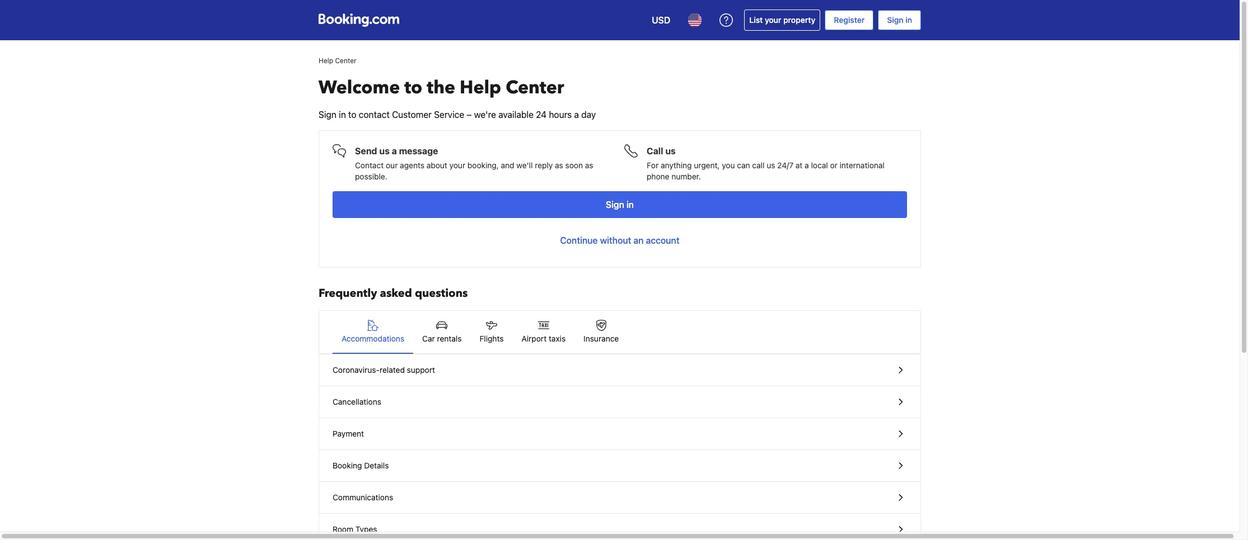 Task type: vqa. For each thing, say whether or not it's contained in the screenshot.
anything
yes



Task type: describe. For each thing, give the bounding box(es) containing it.
a for call us for anything urgent, you can call us 24/7 at a local or international phone number.
[[805, 161, 809, 170]]

and
[[501, 161, 514, 170]]

customer
[[392, 110, 432, 120]]

number.
[[671, 172, 701, 181]]

communications button
[[319, 483, 920, 515]]

1 vertical spatial sign
[[319, 110, 336, 120]]

send
[[355, 146, 377, 156]]

soon
[[565, 161, 583, 170]]

room types button
[[319, 515, 920, 541]]

1 vertical spatial in
[[339, 110, 346, 120]]

send us a message contact our agents about your booking, and we'll reply as soon as possible.
[[355, 146, 593, 181]]

related
[[380, 366, 405, 375]]

at
[[796, 161, 803, 170]]

usd button
[[645, 7, 677, 34]]

24
[[536, 110, 547, 120]]

agents
[[400, 161, 424, 170]]

payment
[[333, 429, 364, 439]]

can
[[737, 161, 750, 170]]

call us for anything urgent, you can call us 24/7 at a local or international phone number.
[[647, 146, 885, 181]]

register link
[[825, 10, 874, 30]]

a inside the send us a message contact our agents about your booking, and we'll reply as soon as possible.
[[392, 146, 397, 156]]

asked
[[380, 286, 412, 301]]

0 vertical spatial help
[[319, 57, 333, 65]]

sign in to contact customer service – we're available 24 hours a day
[[319, 110, 596, 120]]

insurance
[[584, 334, 619, 344]]

continue without an account button
[[333, 227, 907, 254]]

booking
[[333, 461, 362, 471]]

register
[[834, 15, 865, 25]]

list
[[749, 15, 763, 25]]

for
[[647, 161, 659, 170]]

the
[[427, 76, 455, 100]]

anything
[[661, 161, 692, 170]]

details
[[364, 461, 389, 471]]

2 as from the left
[[585, 161, 593, 170]]

–
[[467, 110, 472, 120]]

coronavirus-related support button
[[319, 355, 920, 387]]

or
[[830, 161, 837, 170]]

types
[[355, 525, 377, 535]]

call
[[752, 161, 765, 170]]

car
[[422, 334, 435, 344]]

1 horizontal spatial to
[[404, 76, 422, 100]]

airport taxis button
[[513, 311, 575, 354]]

payment button
[[319, 419, 920, 451]]

room types
[[333, 525, 377, 535]]

phone
[[647, 172, 669, 181]]

insurance button
[[575, 311, 628, 354]]

a for sign in to contact customer service – we're available 24 hours a day
[[574, 110, 579, 120]]

airport taxis
[[522, 334, 566, 344]]

booking.com online hotel reservations image
[[319, 13, 399, 27]]

message
[[399, 146, 438, 156]]

1 vertical spatial sign in link
[[333, 191, 907, 218]]

accommodations button
[[333, 311, 413, 354]]

account
[[646, 236, 679, 246]]

list your property
[[749, 15, 815, 25]]



Task type: locate. For each thing, give the bounding box(es) containing it.
taxis
[[549, 334, 566, 344]]

car rentals
[[422, 334, 462, 344]]

sign in up continue without an account button
[[606, 200, 634, 210]]

2 vertical spatial sign
[[606, 200, 624, 210]]

available
[[498, 110, 534, 120]]

international
[[840, 161, 885, 170]]

continue
[[560, 236, 598, 246]]

coronavirus-related support
[[333, 366, 435, 375]]

0 horizontal spatial as
[[555, 161, 563, 170]]

0 horizontal spatial your
[[449, 161, 465, 170]]

welcome
[[319, 76, 400, 100]]

to left the "contact" in the left top of the page
[[348, 110, 356, 120]]

booking,
[[467, 161, 499, 170]]

2 vertical spatial in
[[626, 200, 634, 210]]

1 horizontal spatial sign
[[606, 200, 624, 210]]

sign in right register
[[887, 15, 912, 25]]

sign in link up continue without an account button
[[333, 191, 907, 218]]

help up welcome
[[319, 57, 333, 65]]

sign for bottommost sign in 'link'
[[606, 200, 624, 210]]

flights
[[480, 334, 504, 344]]

0 horizontal spatial help
[[319, 57, 333, 65]]

service
[[434, 110, 464, 120]]

to up customer
[[404, 76, 422, 100]]

we're
[[474, 110, 496, 120]]

0 horizontal spatial us
[[379, 146, 390, 156]]

a right at
[[805, 161, 809, 170]]

us right call on the right of page
[[767, 161, 775, 170]]

welcome to the help center
[[319, 76, 564, 100]]

support
[[407, 366, 435, 375]]

accommodations
[[342, 334, 404, 344]]

us inside the send us a message contact our agents about your booking, and we'll reply as soon as possible.
[[379, 146, 390, 156]]

1 vertical spatial center
[[506, 76, 564, 100]]

in for the topmost sign in 'link'
[[905, 15, 912, 25]]

1 horizontal spatial your
[[765, 15, 781, 25]]

sign in
[[887, 15, 912, 25], [606, 200, 634, 210]]

1 vertical spatial help
[[460, 76, 501, 100]]

an
[[634, 236, 644, 246]]

help center
[[319, 57, 356, 65]]

list your property link
[[744, 10, 820, 31]]

1 vertical spatial a
[[392, 146, 397, 156]]

your right 'list'
[[765, 15, 781, 25]]

2 horizontal spatial in
[[905, 15, 912, 25]]

contact
[[355, 161, 384, 170]]

property
[[783, 15, 815, 25]]

frequently
[[319, 286, 377, 301]]

without
[[600, 236, 631, 246]]

your inside the send us a message contact our agents about your booking, and we'll reply as soon as possible.
[[449, 161, 465, 170]]

call
[[647, 146, 663, 156]]

a left day
[[574, 110, 579, 120]]

sign in link right register link
[[878, 10, 921, 30]]

0 horizontal spatial to
[[348, 110, 356, 120]]

frequently asked questions
[[319, 286, 468, 301]]

booking details
[[333, 461, 389, 471]]

1 as from the left
[[555, 161, 563, 170]]

sign up without
[[606, 200, 624, 210]]

sign right register
[[887, 15, 903, 25]]

as
[[555, 161, 563, 170], [585, 161, 593, 170]]

0 horizontal spatial in
[[339, 110, 346, 120]]

0 horizontal spatial a
[[392, 146, 397, 156]]

1 horizontal spatial help
[[460, 76, 501, 100]]

sign
[[887, 15, 903, 25], [319, 110, 336, 120], [606, 200, 624, 210]]

a inside call us for anything urgent, you can call us 24/7 at a local or international phone number.
[[805, 161, 809, 170]]

0 vertical spatial sign in link
[[878, 10, 921, 30]]

0 vertical spatial to
[[404, 76, 422, 100]]

1 horizontal spatial center
[[506, 76, 564, 100]]

cancellations button
[[319, 387, 920, 419]]

questions
[[415, 286, 468, 301]]

tab list containing accommodations
[[319, 311, 920, 355]]

us up our in the top left of the page
[[379, 146, 390, 156]]

possible.
[[355, 172, 387, 181]]

tab list
[[319, 311, 920, 355]]

24/7
[[777, 161, 793, 170]]

center
[[335, 57, 356, 65], [506, 76, 564, 100]]

a
[[574, 110, 579, 120], [392, 146, 397, 156], [805, 161, 809, 170]]

help up we're
[[460, 76, 501, 100]]

1 vertical spatial your
[[449, 161, 465, 170]]

0 vertical spatial center
[[335, 57, 356, 65]]

0 vertical spatial a
[[574, 110, 579, 120]]

sign down welcome
[[319, 110, 336, 120]]

our
[[386, 161, 398, 170]]

coronavirus-
[[333, 366, 380, 375]]

you
[[722, 161, 735, 170]]

room
[[333, 525, 353, 535]]

communications
[[333, 493, 393, 503]]

1 horizontal spatial in
[[626, 200, 634, 210]]

airport
[[522, 334, 547, 344]]

hours
[[549, 110, 572, 120]]

0 vertical spatial your
[[765, 15, 781, 25]]

1 horizontal spatial us
[[665, 146, 676, 156]]

1 horizontal spatial as
[[585, 161, 593, 170]]

0 vertical spatial in
[[905, 15, 912, 25]]

we'll
[[516, 161, 533, 170]]

to
[[404, 76, 422, 100], [348, 110, 356, 120]]

2 horizontal spatial a
[[805, 161, 809, 170]]

local
[[811, 161, 828, 170]]

booking details button
[[319, 451, 920, 483]]

contact
[[359, 110, 390, 120]]

center up 24
[[506, 76, 564, 100]]

2 vertical spatial a
[[805, 161, 809, 170]]

1 vertical spatial sign in
[[606, 200, 634, 210]]

0 vertical spatial sign
[[887, 15, 903, 25]]

as left the soon
[[555, 161, 563, 170]]

in
[[905, 15, 912, 25], [339, 110, 346, 120], [626, 200, 634, 210]]

us
[[379, 146, 390, 156], [665, 146, 676, 156], [767, 161, 775, 170]]

0 horizontal spatial sign
[[319, 110, 336, 120]]

reply
[[535, 161, 553, 170]]

us for send
[[379, 146, 390, 156]]

cancellations
[[333, 398, 381, 407]]

a up our in the top left of the page
[[392, 146, 397, 156]]

0 horizontal spatial center
[[335, 57, 356, 65]]

center up welcome
[[335, 57, 356, 65]]

0 vertical spatial sign in
[[887, 15, 912, 25]]

sign for the topmost sign in 'link'
[[887, 15, 903, 25]]

your right about in the top left of the page
[[449, 161, 465, 170]]

about
[[427, 161, 447, 170]]

usd
[[652, 15, 670, 25]]

help
[[319, 57, 333, 65], [460, 76, 501, 100]]

us up anything
[[665, 146, 676, 156]]

1 horizontal spatial sign in
[[887, 15, 912, 25]]

day
[[581, 110, 596, 120]]

rentals
[[437, 334, 462, 344]]

1 vertical spatial to
[[348, 110, 356, 120]]

as right the soon
[[585, 161, 593, 170]]

your
[[765, 15, 781, 25], [449, 161, 465, 170]]

flights button
[[471, 311, 513, 354]]

urgent,
[[694, 161, 720, 170]]

in for bottommost sign in 'link'
[[626, 200, 634, 210]]

us for call
[[665, 146, 676, 156]]

2 horizontal spatial us
[[767, 161, 775, 170]]

car rentals button
[[413, 311, 471, 354]]

2 horizontal spatial sign
[[887, 15, 903, 25]]

0 horizontal spatial sign in
[[606, 200, 634, 210]]

continue without an account
[[560, 236, 679, 246]]

1 horizontal spatial a
[[574, 110, 579, 120]]



